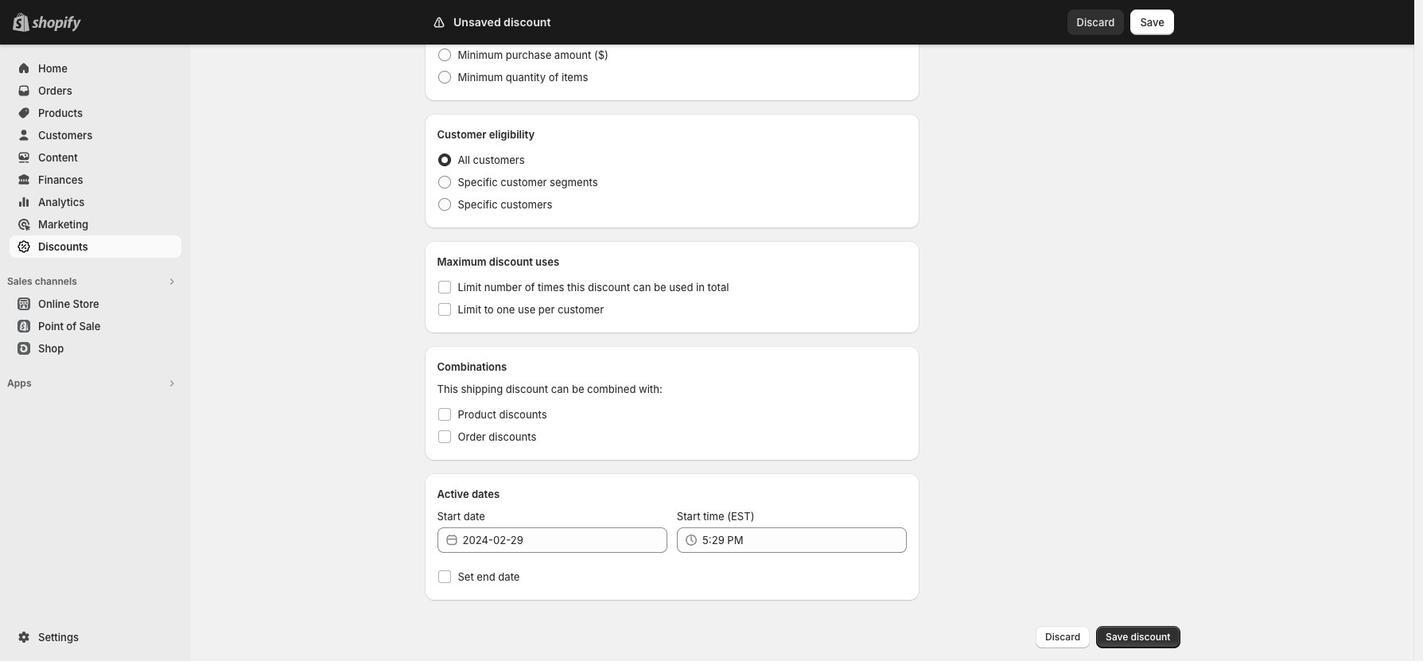 Task type: vqa. For each thing, say whether or not it's contained in the screenshot.
Shopify image
yes



Task type: locate. For each thing, give the bounding box(es) containing it.
Enter time text field
[[703, 528, 907, 553]]

YYYY-MM-DD text field
[[463, 528, 668, 553]]

shopify image
[[32, 16, 81, 32]]



